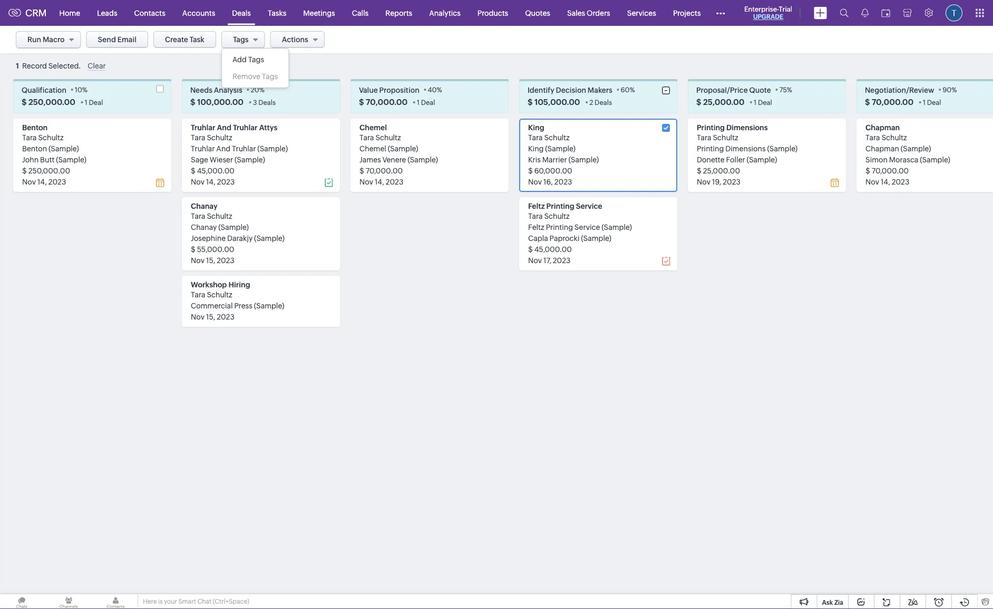 Task type: vqa. For each thing, say whether or not it's contained in the screenshot.
Deals related to $ 100,000.00
yes



Task type: locate. For each thing, give the bounding box(es) containing it.
schultz up chapman (sample) link
[[882, 133, 907, 141]]

deals right 3
[[258, 98, 276, 106]]

here is your smart chat (ctrl+space)
[[143, 598, 249, 605]]

(sample) down truhlar and truhlar (sample) "link"
[[235, 155, 265, 164]]

2 14, from the left
[[206, 177, 216, 186]]

25,000.00 up 19,
[[703, 166, 740, 175]]

$ inside truhlar and truhlar attys tara schultz truhlar and truhlar (sample) sage wieser (sample) $ 45,000.00 nov 14, 2023
[[191, 166, 196, 175]]

2023 inside king tara schultz king (sample) kris marrier (sample) $ 60,000.00 nov 16, 2023
[[555, 177, 572, 186]]

0 vertical spatial feltz
[[528, 202, 545, 210]]

2023 right 19,
[[723, 177, 741, 186]]

1 15, from the top
[[206, 256, 215, 264]]

2 benton from the top
[[22, 144, 47, 153]]

45,000.00
[[197, 166, 235, 175], [534, 245, 572, 253]]

schultz
[[38, 133, 64, 141], [207, 133, 232, 141], [376, 133, 401, 141], [544, 133, 570, 141], [713, 133, 739, 141], [882, 133, 907, 141], [207, 212, 232, 220], [544, 212, 570, 220], [207, 290, 232, 299]]

1 left record
[[16, 62, 19, 70]]

250,000.00
[[28, 97, 75, 106], [28, 166, 70, 175]]

14, down wieser at the left of page
[[206, 177, 216, 186]]

nov left 17,
[[528, 256, 542, 264]]

1 vertical spatial feltz
[[528, 223, 545, 231]]

$ down capla
[[528, 245, 533, 253]]

3 1 deal from the left
[[754, 98, 772, 106]]

create inside button
[[165, 35, 188, 44]]

% for needs analysis
[[259, 86, 265, 93]]

$ down identify
[[528, 97, 533, 106]]

2023 inside benton tara schultz benton (sample) john butt (sample) $ 250,000.00 nov 14, 2023
[[48, 177, 66, 186]]

capla
[[528, 234, 548, 242]]

$ down simon
[[866, 166, 870, 175]]

benton tara schultz benton (sample) john butt (sample) $ 250,000.00 nov 14, 2023
[[22, 123, 86, 186]]

2023 inside chapman tara schultz chapman (sample) simon morasca (sample) $ 70,000.00 nov 14, 2023
[[892, 177, 910, 186]]

qualification
[[22, 85, 66, 94]]

add tags
[[232, 55, 264, 64]]

14, inside chemel tara schultz chemel (sample) james venere (sample) $ 70,000.00 nov 14, 2023
[[375, 177, 384, 186]]

14, inside truhlar and truhlar attys tara schultz truhlar and truhlar (sample) sage wieser (sample) $ 45,000.00 nov 14, 2023
[[206, 177, 216, 186]]

chemel up james
[[360, 144, 386, 153]]

tara
[[22, 133, 37, 141], [191, 133, 205, 141], [360, 133, 374, 141], [528, 133, 543, 141], [697, 133, 712, 141], [866, 133, 880, 141], [191, 212, 205, 220], [528, 212, 543, 220], [191, 290, 205, 299]]

(sample)
[[49, 144, 79, 153], [258, 144, 288, 153], [388, 144, 418, 153], [545, 144, 576, 153], [767, 144, 798, 153], [901, 144, 931, 153], [56, 155, 86, 164], [235, 155, 265, 164], [408, 155, 438, 164], [569, 155, 599, 164], [747, 155, 777, 164], [920, 155, 951, 164], [218, 223, 249, 231], [602, 223, 632, 231], [254, 234, 285, 242], [581, 234, 612, 242], [254, 301, 284, 310]]

2023 down sage wieser (sample) link
[[217, 177, 235, 186]]

search element
[[834, 0, 855, 26]]

% for value proposition
[[437, 86, 442, 93]]

2023 inside truhlar and truhlar attys tara schultz truhlar and truhlar (sample) sage wieser (sample) $ 45,000.00 nov 14, 2023
[[217, 177, 235, 186]]

create down signals element
[[844, 36, 867, 44]]

2 chemel from the top
[[360, 144, 386, 153]]

25,000.00 down 'proposal/price'
[[703, 97, 745, 106]]

1 vertical spatial benton
[[22, 144, 47, 153]]

service
[[576, 202, 603, 210], [575, 223, 600, 231]]

1 deal down quote in the top of the page
[[754, 98, 772, 106]]

2 actions from the left
[[934, 35, 960, 44]]

1 25,000.00 from the top
[[703, 97, 745, 106]]

king tara schultz king (sample) kris marrier (sample) $ 60,000.00 nov 16, 2023
[[528, 123, 599, 186]]

2 chanay from the top
[[191, 223, 217, 231]]

$ inside chapman tara schultz chapman (sample) simon morasca (sample) $ 70,000.00 nov 14, 2023
[[866, 166, 870, 175]]

feltz down 16, on the right top of page
[[528, 202, 545, 210]]

45,000.00 inside feltz printing service tara schultz feltz printing service (sample) capla paprocki (sample) $ 45,000.00 nov 17, 2023
[[534, 245, 572, 253]]

analytics
[[429, 9, 461, 17]]

feltz
[[528, 202, 545, 210], [528, 223, 545, 231]]

(sample) right marrier on the right top of the page
[[569, 155, 599, 164]]

service up feltz printing service (sample) link
[[576, 202, 603, 210]]

schultz inside chanay tara schultz chanay (sample) josephine darakjy (sample) $ 55,000.00 nov 15, 2023
[[207, 212, 232, 220]]

truhlar
[[191, 123, 215, 131], [233, 123, 258, 131], [191, 144, 215, 153], [232, 144, 256, 153]]

2 % from the left
[[259, 86, 265, 93]]

1 down proposition
[[417, 98, 420, 106]]

tara inside king tara schultz king (sample) kris marrier (sample) $ 60,000.00 nov 16, 2023
[[528, 133, 543, 141]]

15, down 55,000.00
[[206, 256, 215, 264]]

chapman up simon
[[866, 144, 900, 153]]

chemel (sample) link
[[360, 144, 418, 153]]

and up wieser at the left of page
[[216, 144, 231, 153]]

deal down quote in the top of the page
[[758, 98, 772, 106]]

15, inside chanay tara schultz chanay (sample) josephine darakjy (sample) $ 55,000.00 nov 15, 2023
[[206, 256, 215, 264]]

add
[[232, 55, 247, 64]]

actions down profile element
[[934, 35, 960, 44]]

king up 'king (sample)' link
[[528, 123, 544, 131]]

tara up capla
[[528, 212, 543, 220]]

1 $ 70,000.00 from the left
[[359, 97, 408, 106]]

nov down "commercial"
[[191, 312, 205, 321]]

nov inside benton tara schultz benton (sample) john butt (sample) $ 250,000.00 nov 14, 2023
[[22, 177, 36, 186]]

marrier
[[542, 155, 567, 164]]

1 vertical spatial 25,000.00
[[703, 166, 740, 175]]

14, down simon
[[881, 177, 891, 186]]

(sample) right venere
[[408, 155, 438, 164]]

2023 down john butt (sample) link on the left of page
[[48, 177, 66, 186]]

schultz down "workshop hiring" 'link'
[[207, 290, 232, 299]]

tara inside chapman tara schultz chapman (sample) simon morasca (sample) $ 70,000.00 nov 14, 2023
[[866, 133, 880, 141]]

0 horizontal spatial create
[[165, 35, 188, 44]]

1 horizontal spatial actions
[[934, 35, 960, 44]]

0 vertical spatial chanay
[[191, 202, 218, 210]]

home
[[59, 9, 80, 17]]

service up capla paprocki (sample) link
[[575, 223, 600, 231]]

2023
[[48, 177, 66, 186], [217, 177, 235, 186], [386, 177, 404, 186], [555, 177, 572, 186], [723, 177, 741, 186], [892, 177, 910, 186], [217, 256, 235, 264], [553, 256, 571, 264], [217, 312, 235, 321]]

search image
[[840, 8, 849, 17]]

projects
[[673, 9, 701, 17]]

sales orders
[[567, 9, 610, 17]]

1 create from the left
[[165, 35, 188, 44]]

(sample) up 'donette foller (sample)' link
[[767, 144, 798, 153]]

0 horizontal spatial 45,000.00
[[197, 166, 235, 175]]

14, inside chapman tara schultz chapman (sample) simon morasca (sample) $ 70,000.00 nov 14, 2023
[[881, 177, 891, 186]]

chanay
[[191, 202, 218, 210], [191, 223, 217, 231]]

nov
[[22, 177, 36, 186], [191, 177, 205, 186], [360, 177, 373, 186], [528, 177, 542, 186], [697, 177, 711, 186], [866, 177, 880, 186], [191, 256, 205, 264], [528, 256, 542, 264], [191, 312, 205, 321]]

2023 down 55,000.00
[[217, 256, 235, 264]]

benton up john
[[22, 144, 47, 153]]

10 %
[[75, 86, 88, 93]]

$ 70,000.00
[[359, 97, 408, 106], [865, 97, 914, 106]]

run
[[27, 35, 41, 44]]

60,000.00
[[534, 166, 572, 175]]

create menu image
[[814, 7, 827, 19]]

0 vertical spatial 25,000.00
[[703, 97, 745, 106]]

tags up add
[[233, 35, 249, 44]]

chemel
[[360, 123, 387, 131], [360, 144, 386, 153]]

1 for value proposition
[[417, 98, 420, 106]]

% for proposal/price quote
[[787, 86, 793, 93]]

1 horizontal spatial deals
[[258, 98, 276, 106]]

$ 70,000.00 for chapman
[[865, 97, 914, 106]]

1 vertical spatial chanay
[[191, 223, 217, 231]]

schultz up chemel (sample) link
[[376, 133, 401, 141]]

schultz inside feltz printing service tara schultz feltz printing service (sample) capla paprocki (sample) $ 45,000.00 nov 17, 2023
[[544, 212, 570, 220]]

clear
[[88, 62, 106, 70]]

70,000.00 inside chemel tara schultz chemel (sample) james venere (sample) $ 70,000.00 nov 14, 2023
[[366, 166, 403, 175]]

(sample) up simon morasca (sample) link
[[901, 144, 931, 153]]

signals image
[[862, 8, 869, 17]]

45,000.00 down wieser at the left of page
[[197, 166, 235, 175]]

2 create from the left
[[844, 36, 867, 44]]

70,000.00 down the morasca
[[872, 166, 909, 175]]

tasks link
[[259, 0, 295, 26]]

tags for add
[[248, 55, 264, 64]]

calls
[[352, 9, 369, 17]]

create menu element
[[808, 0, 834, 26]]

create left task
[[165, 35, 188, 44]]

2 250,000.00 from the top
[[28, 166, 70, 175]]

(sample) right press
[[254, 301, 284, 310]]

0 vertical spatial tags
[[233, 35, 249, 44]]

$ 70,000.00 down value proposition on the top left of page
[[359, 97, 408, 106]]

1 vertical spatial king
[[528, 144, 544, 153]]

2 1 deal from the left
[[417, 98, 435, 106]]

1 vertical spatial chemel
[[360, 144, 386, 153]]

$ down james
[[360, 166, 364, 175]]

2 15, from the top
[[206, 312, 215, 321]]

simon morasca (sample) link
[[866, 155, 951, 164]]

chanay up chanay (sample) link
[[191, 202, 218, 210]]

4 % from the left
[[630, 86, 635, 93]]

1 down quote in the top of the page
[[754, 98, 757, 106]]

2023 inside printing dimensions tara schultz printing dimensions (sample) donette foller (sample) $ 25,000.00 nov 19, 2023
[[723, 177, 741, 186]]

chats image
[[0, 594, 43, 609]]

$
[[22, 97, 27, 106], [190, 97, 195, 106], [359, 97, 364, 106], [528, 97, 533, 106], [697, 97, 702, 106], [865, 97, 870, 106], [22, 166, 27, 175], [191, 166, 196, 175], [360, 166, 364, 175], [528, 166, 533, 175], [697, 166, 702, 175], [866, 166, 870, 175], [191, 245, 196, 253], [528, 245, 533, 253]]

tara down chemel link
[[360, 133, 374, 141]]

2023 inside chemel tara schultz chemel (sample) james venere (sample) $ 70,000.00 nov 14, 2023
[[386, 177, 404, 186]]

% for negotiation/review
[[952, 86, 957, 93]]

1 deal
[[85, 98, 103, 106], [417, 98, 435, 106], [754, 98, 772, 106], [923, 98, 942, 106]]

4 14, from the left
[[881, 177, 891, 186]]

250,000.00 inside benton tara schultz benton (sample) john butt (sample) $ 250,000.00 nov 14, 2023
[[28, 166, 70, 175]]

$ 70,000.00 down "negotiation/review" in the right top of the page
[[865, 97, 914, 106]]

sales orders link
[[559, 0, 619, 26]]

(sample) up capla paprocki (sample) link
[[602, 223, 632, 231]]

benton (sample) link
[[22, 144, 79, 153]]

tara down chanay link
[[191, 212, 205, 220]]

1
[[16, 62, 19, 70], [85, 98, 87, 106], [417, 98, 420, 106], [754, 98, 757, 106], [923, 98, 926, 106]]

3 14, from the left
[[375, 177, 384, 186]]

0 vertical spatial king
[[528, 123, 544, 131]]

0 vertical spatial chapman
[[866, 123, 900, 131]]

100,000.00
[[197, 97, 244, 106]]

%
[[82, 86, 88, 93], [259, 86, 265, 93], [437, 86, 442, 93], [630, 86, 635, 93], [787, 86, 793, 93], [952, 86, 957, 93]]

quotes
[[525, 9, 550, 17]]

james
[[360, 155, 381, 164]]

tara inside benton tara schultz benton (sample) john butt (sample) $ 250,000.00 nov 14, 2023
[[22, 133, 37, 141]]

capla paprocki (sample) link
[[528, 234, 612, 242]]

run macro button
[[16, 31, 81, 48]]

1 vertical spatial and
[[216, 144, 231, 153]]

0 horizontal spatial actions
[[282, 35, 308, 44]]

4 1 deal from the left
[[923, 98, 942, 106]]

0 vertical spatial benton
[[22, 123, 48, 131]]

3 deals
[[253, 98, 276, 106]]

$ down qualification
[[22, 97, 27, 106]]

tara up sage
[[191, 133, 205, 141]]

2023 down "commercial press (sample)" link
[[217, 312, 235, 321]]

2023 right 17,
[[553, 256, 571, 264]]

schultz inside chapman tara schultz chapman (sample) simon morasca (sample) $ 70,000.00 nov 14, 2023
[[882, 133, 907, 141]]

1 horizontal spatial create
[[844, 36, 867, 44]]

5 % from the left
[[787, 86, 793, 93]]

45,000.00 up 17,
[[534, 245, 572, 253]]

0 vertical spatial 45,000.00
[[197, 166, 235, 175]]

wieser
[[210, 155, 233, 164]]

$ down donette
[[697, 166, 702, 175]]

1 vertical spatial tags
[[248, 55, 264, 64]]

deal for proposal/price quote
[[758, 98, 772, 106]]

1 for proposal/price quote
[[754, 98, 757, 106]]

leads link
[[89, 0, 126, 26]]

chemel tara schultz chemel (sample) james venere (sample) $ 70,000.00 nov 14, 2023
[[360, 123, 438, 186]]

needs analysis
[[190, 85, 242, 94]]

0 horizontal spatial $ 70,000.00
[[359, 97, 408, 106]]

1 deal down 10 %
[[85, 98, 103, 106]]

selected.
[[48, 62, 81, 70]]

tags right add
[[248, 55, 264, 64]]

$ 105,000.00
[[528, 97, 580, 106]]

1 % from the left
[[82, 86, 88, 93]]

0 vertical spatial chemel
[[360, 123, 387, 131]]

schultz down truhlar and truhlar attys link at the left top
[[207, 133, 232, 141]]

and
[[217, 123, 231, 131], [216, 144, 231, 153]]

truhlar up sage wieser (sample) link
[[232, 144, 256, 153]]

deal down calendar image
[[869, 36, 884, 44]]

1 horizontal spatial 45,000.00
[[534, 245, 572, 253]]

60 %
[[621, 86, 635, 93]]

deals left 'tasks' link
[[232, 9, 251, 17]]

deal for negotiation/review
[[927, 98, 942, 106]]

josephine darakjy (sample) link
[[191, 234, 285, 242]]

1 deal down "negotiation/review" in the right top of the page
[[923, 98, 942, 106]]

dimensions up 'donette foller (sample)' link
[[726, 144, 766, 153]]

calls link
[[344, 0, 377, 26]]

$ inside benton tara schultz benton (sample) john butt (sample) $ 250,000.00 nov 14, 2023
[[22, 166, 27, 175]]

0 vertical spatial service
[[576, 202, 603, 210]]

1 deal for proposal/price quote
[[754, 98, 772, 106]]

1 down 10 %
[[85, 98, 87, 106]]

60
[[621, 86, 630, 93]]

schultz inside chemel tara schultz chemel (sample) james venere (sample) $ 70,000.00 nov 14, 2023
[[376, 133, 401, 141]]

2 $ 70,000.00 from the left
[[865, 97, 914, 106]]

1 vertical spatial dimensions
[[726, 144, 766, 153]]

1 horizontal spatial $ 70,000.00
[[865, 97, 914, 106]]

0 vertical spatial 250,000.00
[[28, 97, 75, 106]]

darakjy
[[227, 234, 253, 242]]

2023 inside feltz printing service tara schultz feltz printing service (sample) capla paprocki (sample) $ 45,000.00 nov 17, 2023
[[553, 256, 571, 264]]

$ 70,000.00 for chemel
[[359, 97, 408, 106]]

schultz inside truhlar and truhlar attys tara schultz truhlar and truhlar (sample) sage wieser (sample) $ 45,000.00 nov 14, 2023
[[207, 133, 232, 141]]

nov left 19,
[[697, 177, 711, 186]]

1 vertical spatial 45,000.00
[[534, 245, 572, 253]]

2023 inside chanay tara schultz chanay (sample) josephine darakjy (sample) $ 55,000.00 nov 15, 2023
[[217, 256, 235, 264]]

1 vertical spatial chapman
[[866, 144, 900, 153]]

$ down sage
[[191, 166, 196, 175]]

deal down '40'
[[421, 98, 435, 106]]

$ inside chanay tara schultz chanay (sample) josephine darakjy (sample) $ 55,000.00 nov 15, 2023
[[191, 245, 196, 253]]

deal down "negotiation/review" in the right top of the page
[[927, 98, 942, 106]]

1 feltz from the top
[[528, 202, 545, 210]]

workshop hiring link
[[191, 280, 250, 289]]

2 25,000.00 from the top
[[703, 166, 740, 175]]

3 % from the left
[[437, 86, 442, 93]]

2 deals
[[590, 98, 612, 106]]

nov down john
[[22, 177, 36, 186]]

2023 down 60,000.00 at the top right of page
[[555, 177, 572, 186]]

250,000.00 down butt
[[28, 166, 70, 175]]

contacts image
[[94, 594, 137, 609]]

reports
[[386, 9, 412, 17]]

$ down josephine
[[191, 245, 196, 253]]

analytics link
[[421, 0, 469, 26]]

15,
[[206, 256, 215, 264], [206, 312, 215, 321]]

donette foller (sample) link
[[697, 155, 777, 164]]

paprocki
[[550, 234, 580, 242]]

2023 down the morasca
[[892, 177, 910, 186]]

chapman up chapman (sample) link
[[866, 123, 900, 131]]

king up kris
[[528, 144, 544, 153]]

1 14, from the left
[[37, 177, 47, 186]]

$ down needs
[[190, 97, 195, 106]]

printing
[[697, 123, 725, 131], [697, 144, 724, 153], [547, 202, 575, 210], [546, 223, 573, 231]]

70,000.00 down venere
[[366, 166, 403, 175]]

70,000.00
[[366, 97, 408, 106], [872, 97, 914, 106], [366, 166, 403, 175], [872, 166, 909, 175]]

14, inside benton tara schultz benton (sample) john butt (sample) $ 250,000.00 nov 14, 2023
[[37, 177, 47, 186]]

nov inside chemel tara schultz chemel (sample) james venere (sample) $ 70,000.00 nov 14, 2023
[[360, 177, 373, 186]]

create
[[165, 35, 188, 44], [844, 36, 867, 44]]

and down 100,000.00
[[217, 123, 231, 131]]

nov inside chapman tara schultz chapman (sample) simon morasca (sample) $ 70,000.00 nov 14, 2023
[[866, 177, 880, 186]]

tara inside chanay tara schultz chanay (sample) josephine darakjy (sample) $ 55,000.00 nov 15, 2023
[[191, 212, 205, 220]]

truhlar and truhlar attys link
[[191, 123, 278, 131]]

14, down butt
[[37, 177, 47, 186]]

tara down the king link at top right
[[528, 133, 543, 141]]

2 horizontal spatial deals
[[595, 98, 612, 106]]

nov inside printing dimensions tara schultz printing dimensions (sample) donette foller (sample) $ 25,000.00 nov 19, 2023
[[697, 177, 711, 186]]

create inside 'button'
[[844, 36, 867, 44]]

send email
[[98, 35, 137, 44]]

dimensions
[[727, 123, 768, 131], [726, 144, 766, 153]]

actions down 'tasks' link
[[282, 35, 308, 44]]

channels image
[[47, 594, 90, 609]]

14, for chemel tara schultz chemel (sample) james venere (sample) $ 70,000.00 nov 14, 2023
[[375, 177, 384, 186]]

projects link
[[665, 0, 709, 26]]

1 vertical spatial 15,
[[206, 312, 215, 321]]

nov inside feltz printing service tara schultz feltz printing service (sample) capla paprocki (sample) $ 45,000.00 nov 17, 2023
[[528, 256, 542, 264]]

truhlar down $ 100,000.00
[[191, 123, 215, 131]]

0 vertical spatial 15,
[[206, 256, 215, 264]]

1 deal down '40'
[[417, 98, 435, 106]]

calendar image
[[882, 9, 891, 17]]

deal
[[869, 36, 884, 44], [89, 98, 103, 106], [421, 98, 435, 106], [758, 98, 772, 106], [927, 98, 942, 106]]

6 % from the left
[[952, 86, 957, 93]]

sage
[[191, 155, 208, 164]]

zia
[[835, 599, 844, 606]]

josephine
[[191, 234, 226, 242]]

2023 inside workshop hiring tara schultz commercial press (sample) nov 15, 2023
[[217, 312, 235, 321]]

create task button
[[153, 31, 216, 48]]

proposition
[[379, 85, 420, 94]]

1 vertical spatial 250,000.00
[[28, 166, 70, 175]]

commercial press (sample) link
[[191, 301, 284, 310]]

2 vertical spatial tags
[[262, 72, 278, 81]]

feltz up capla
[[528, 223, 545, 231]]

printing down '$ 25,000.00'
[[697, 123, 725, 131]]



Task type: describe. For each thing, give the bounding box(es) containing it.
1 king from the top
[[528, 123, 544, 131]]

signals element
[[855, 0, 875, 26]]

chanay tara schultz chanay (sample) josephine darakjy (sample) $ 55,000.00 nov 15, 2023
[[191, 202, 285, 264]]

schultz inside workshop hiring tara schultz commercial press (sample) nov 15, 2023
[[207, 290, 232, 299]]

% for identify decision makers
[[630, 86, 635, 93]]

20 %
[[251, 86, 265, 93]]

1 actions from the left
[[282, 35, 308, 44]]

printing dimensions tara schultz printing dimensions (sample) donette foller (sample) $ 25,000.00 nov 19, 2023
[[697, 123, 798, 186]]

1 chapman from the top
[[866, 123, 900, 131]]

deal inside 'button'
[[869, 36, 884, 44]]

(sample) up kris marrier (sample) link
[[545, 144, 576, 153]]

1 chemel from the top
[[360, 123, 387, 131]]

truhlar and truhlar attys tara schultz truhlar and truhlar (sample) sage wieser (sample) $ 45,000.00 nov 14, 2023
[[191, 123, 288, 186]]

profile element
[[940, 0, 969, 26]]

(sample) right darakjy
[[254, 234, 285, 242]]

kris marrier (sample) link
[[528, 155, 599, 164]]

analysis
[[214, 85, 242, 94]]

1 benton from the top
[[22, 123, 48, 131]]

(sample) down feltz printing service (sample) link
[[581, 234, 612, 242]]

40 %
[[428, 86, 442, 93]]

hiring
[[229, 280, 250, 289]]

reports link
[[377, 0, 421, 26]]

70,000.00 inside chapman tara schultz chapman (sample) simon morasca (sample) $ 70,000.00 nov 14, 2023
[[872, 166, 909, 175]]

2 king from the top
[[528, 144, 544, 153]]

run macro
[[27, 35, 65, 44]]

macro
[[43, 35, 65, 44]]

workshop
[[191, 280, 227, 289]]

enterprise-
[[745, 5, 779, 13]]

printing down 16, on the right top of page
[[547, 202, 575, 210]]

attys
[[259, 123, 278, 131]]

(sample) down benton (sample) link
[[56, 155, 86, 164]]

trial
[[779, 5, 793, 13]]

printing up donette
[[697, 144, 724, 153]]

$ 25,000.00
[[697, 97, 745, 106]]

stageview
[[16, 63, 58, 72]]

0 horizontal spatial deals
[[232, 9, 251, 17]]

truhlar and truhlar (sample) link
[[191, 144, 288, 153]]

0 vertical spatial and
[[217, 123, 231, 131]]

40
[[428, 86, 437, 93]]

70,000.00 down value proposition on the top left of page
[[366, 97, 408, 106]]

(sample) right the morasca
[[920, 155, 951, 164]]

deals link
[[224, 0, 259, 26]]

1 vertical spatial service
[[575, 223, 600, 231]]

(sample) down attys
[[258, 144, 288, 153]]

home link
[[51, 0, 89, 26]]

$ 250,000.00
[[22, 97, 75, 106]]

accounts link
[[174, 0, 224, 26]]

$ down value
[[359, 97, 364, 106]]

here
[[143, 598, 157, 605]]

(sample) down printing dimensions (sample) link
[[747, 155, 777, 164]]

2 chapman from the top
[[866, 144, 900, 153]]

crm
[[25, 8, 47, 18]]

remove
[[232, 72, 261, 81]]

Other Modules field
[[709, 4, 732, 21]]

kris
[[528, 155, 541, 164]]

tara inside chemel tara schultz chemel (sample) james venere (sample) $ 70,000.00 nov 14, 2023
[[360, 133, 374, 141]]

chapman link
[[866, 123, 900, 131]]

record
[[22, 62, 47, 70]]

$ 100,000.00
[[190, 97, 244, 106]]

tags for remove
[[262, 72, 278, 81]]

king (sample) link
[[528, 144, 576, 153]]

your
[[164, 598, 177, 605]]

truhlar up sage
[[191, 144, 215, 153]]

king link
[[528, 123, 544, 131]]

1 250,000.00 from the top
[[28, 97, 75, 106]]

meetings link
[[295, 0, 344, 26]]

ask
[[822, 599, 833, 606]]

10
[[75, 86, 82, 93]]

1 for negotiation/review
[[923, 98, 926, 106]]

truhlar up truhlar and truhlar (sample) "link"
[[233, 123, 258, 131]]

$ inside king tara schultz king (sample) kris marrier (sample) $ 60,000.00 nov 16, 2023
[[528, 166, 533, 175]]

commercial
[[191, 301, 233, 310]]

quote
[[750, 85, 771, 94]]

1 deal for negotiation/review
[[923, 98, 942, 106]]

orders
[[587, 9, 610, 17]]

$ inside chemel tara schultz chemel (sample) james venere (sample) $ 70,000.00 nov 14, 2023
[[360, 166, 364, 175]]

deals for $ 105,000.00
[[595, 98, 612, 106]]

deal for value proposition
[[421, 98, 435, 106]]

schultz inside printing dimensions tara schultz printing dimensions (sample) donette foller (sample) $ 25,000.00 nov 19, 2023
[[713, 133, 739, 141]]

(sample) up 'james venere (sample)' link
[[388, 144, 418, 153]]

15, inside workshop hiring tara schultz commercial press (sample) nov 15, 2023
[[206, 312, 215, 321]]

tara inside printing dimensions tara schultz printing dimensions (sample) donette foller (sample) $ 25,000.00 nov 19, 2023
[[697, 133, 712, 141]]

% for qualification
[[82, 86, 88, 93]]

accounts
[[182, 9, 215, 17]]

chat
[[197, 598, 212, 605]]

create deal
[[844, 36, 884, 44]]

needs
[[190, 85, 212, 94]]

negotiation/review
[[865, 85, 935, 94]]

0 vertical spatial dimensions
[[727, 123, 768, 131]]

chanay link
[[191, 202, 218, 210]]

19,
[[712, 177, 722, 186]]

enterprise-trial upgrade
[[745, 5, 793, 20]]

$ inside feltz printing service tara schultz feltz printing service (sample) capla paprocki (sample) $ 45,000.00 nov 17, 2023
[[528, 245, 533, 253]]

nov inside chanay tara schultz chanay (sample) josephine darakjy (sample) $ 55,000.00 nov 15, 2023
[[191, 256, 205, 264]]

tara inside feltz printing service tara schultz feltz printing service (sample) capla paprocki (sample) $ 45,000.00 nov 17, 2023
[[528, 212, 543, 220]]

1 deal for value proposition
[[417, 98, 435, 106]]

create task
[[165, 35, 205, 44]]

sage wieser (sample) link
[[191, 155, 265, 164]]

16,
[[544, 177, 553, 186]]

70,000.00 down "negotiation/review" in the right top of the page
[[872, 97, 914, 106]]

(ctrl+space)
[[213, 598, 249, 605]]

(sample) up josephine darakjy (sample) link
[[218, 223, 249, 231]]

55,000.00
[[197, 245, 234, 253]]

2 feltz from the top
[[528, 223, 545, 231]]

email
[[117, 35, 137, 44]]

makers
[[588, 85, 613, 94]]

identify
[[528, 85, 555, 94]]

14, for benton tara schultz benton (sample) john butt (sample) $ 250,000.00 nov 14, 2023
[[37, 177, 47, 186]]

printing up paprocki
[[546, 223, 573, 231]]

value
[[359, 85, 378, 94]]

create for create deal
[[844, 36, 867, 44]]

(sample) up john butt (sample) link on the left of page
[[49, 144, 79, 153]]

deals for $ 100,000.00
[[258, 98, 276, 106]]

send email button
[[86, 31, 148, 48]]

nov inside king tara schultz king (sample) kris marrier (sample) $ 60,000.00 nov 16, 2023
[[528, 177, 542, 186]]

feltz printing service (sample) link
[[528, 223, 632, 231]]

james venere (sample) link
[[360, 155, 438, 164]]

nov inside workshop hiring tara schultz commercial press (sample) nov 15, 2023
[[191, 312, 205, 321]]

venere
[[383, 155, 406, 164]]

nov inside truhlar and truhlar attys tara schultz truhlar and truhlar (sample) sage wieser (sample) $ 45,000.00 nov 14, 2023
[[191, 177, 205, 186]]

quotes link
[[517, 0, 559, 26]]

$ inside printing dimensions tara schultz printing dimensions (sample) donette foller (sample) $ 25,000.00 nov 19, 2023
[[697, 166, 702, 175]]

tara inside truhlar and truhlar attys tara schultz truhlar and truhlar (sample) sage wieser (sample) $ 45,000.00 nov 14, 2023
[[191, 133, 205, 141]]

services link
[[619, 0, 665, 26]]

$ up chapman link
[[865, 97, 870, 106]]

14, for chapman tara schultz chapman (sample) simon morasca (sample) $ 70,000.00 nov 14, 2023
[[881, 177, 891, 186]]

printing dimensions (sample) link
[[697, 144, 798, 153]]

1 record selected.
[[16, 62, 81, 70]]

simon
[[866, 155, 888, 164]]

products link
[[469, 0, 517, 26]]

ask zia
[[822, 599, 844, 606]]

schultz inside benton tara schultz benton (sample) john butt (sample) $ 250,000.00 nov 14, 2023
[[38, 133, 64, 141]]

75
[[780, 86, 787, 93]]

create for create task
[[165, 35, 188, 44]]

chapman tara schultz chapman (sample) simon morasca (sample) $ 70,000.00 nov 14, 2023
[[866, 123, 951, 186]]

20
[[251, 86, 259, 93]]

25,000.00 inside printing dimensions tara schultz printing dimensions (sample) donette foller (sample) $ 25,000.00 nov 19, 2023
[[703, 166, 740, 175]]

1 chanay from the top
[[191, 202, 218, 210]]

1 1 deal from the left
[[85, 98, 103, 106]]

$ down 'proposal/price'
[[697, 97, 702, 106]]

profile image
[[946, 4, 963, 21]]

proposal/price quote
[[697, 85, 771, 94]]

deal down clear
[[89, 98, 103, 106]]

chapman (sample) link
[[866, 144, 931, 153]]

tasks
[[268, 9, 286, 17]]

45,000.00 inside truhlar and truhlar attys tara schultz truhlar and truhlar (sample) sage wieser (sample) $ 45,000.00 nov 14, 2023
[[197, 166, 235, 175]]

(sample) inside workshop hiring tara schultz commercial press (sample) nov 15, 2023
[[254, 301, 284, 310]]

17,
[[544, 256, 552, 264]]

tara inside workshop hiring tara schultz commercial press (sample) nov 15, 2023
[[191, 290, 205, 299]]

schultz inside king tara schultz king (sample) kris marrier (sample) $ 60,000.00 nov 16, 2023
[[544, 133, 570, 141]]

feltz printing service link
[[528, 202, 603, 210]]

feltz printing service tara schultz feltz printing service (sample) capla paprocki (sample) $ 45,000.00 nov 17, 2023
[[528, 202, 632, 264]]



